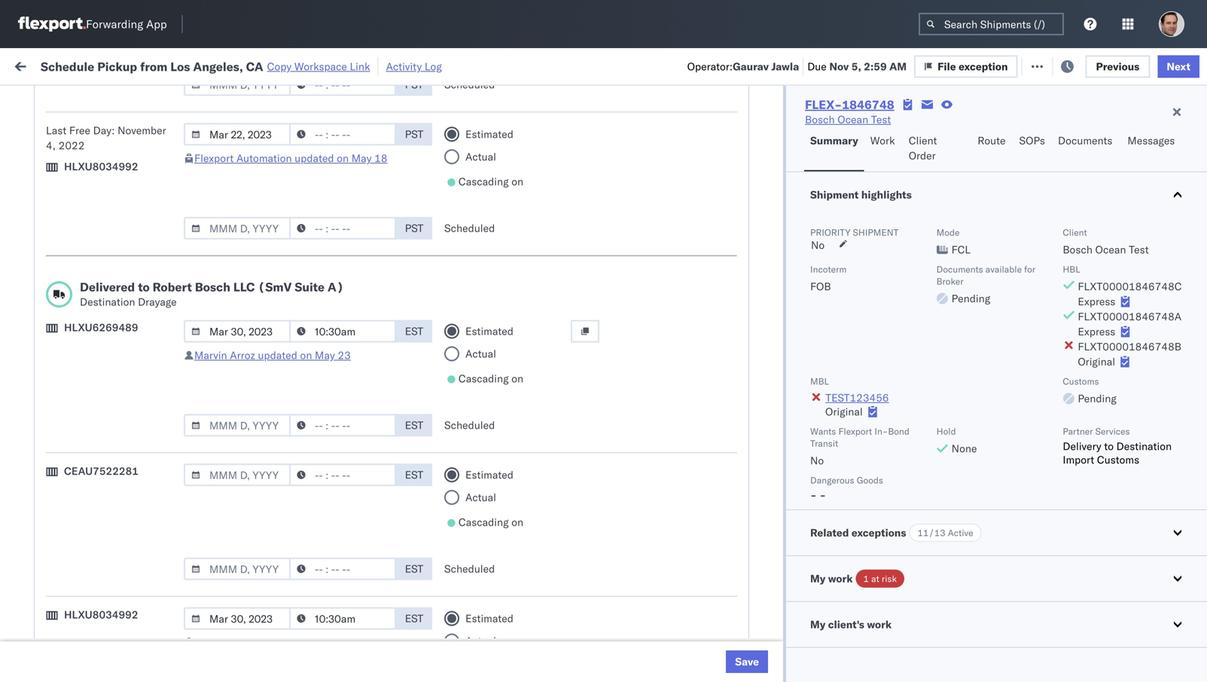 Task type: vqa. For each thing, say whether or not it's contained in the screenshot.
FOB
yes



Task type: locate. For each thing, give the bounding box(es) containing it.
5 appointment from the top
[[123, 614, 185, 627]]

my inside my client's work button
[[810, 619, 825, 632]]

3 lagerfeld from the top
[[808, 582, 853, 595]]

hlxu6269489, for upload customs clearance documents button
[[1008, 283, 1085, 296]]

angeles, for schedule pickup from los angeles, ca link for 2:59 am est, jan 13, 2023
[[162, 441, 203, 454]]

Search Work text field
[[701, 54, 865, 76]]

integration test account - karl lagerfeld for 11:30 pm est, jan 28, 2023
[[657, 582, 853, 595]]

abcdefg78456546 for schedule delivery appointment
[[1026, 350, 1127, 363]]

client for order
[[909, 134, 937, 147]]

los for 2:59 am est, jan 13, 2023 schedule pickup from los angeles, ca button
[[142, 441, 159, 454]]

appointment for flex-2130387
[[123, 482, 185, 495]]

2130387 up 1662119
[[864, 515, 909, 529]]

1 vertical spatial confirm
[[35, 415, 73, 428]]

5 karl from the top
[[786, 648, 805, 661]]

updated for est
[[258, 349, 297, 362]]

1 horizontal spatial work
[[870, 134, 895, 147]]

1 vertical spatial pst
[[405, 128, 423, 141]]

batch action button
[[1100, 54, 1198, 76]]

1 uetu5238478 from the top
[[1008, 316, 1081, 329]]

1 vertical spatial updated
[[258, 349, 297, 362]]

11:30 up 8:30 at left
[[242, 582, 272, 595]]

bosch ocean test link
[[805, 112, 891, 127]]

rotterdam, for 1st schedule pickup from rotterdam, netherlands button from the bottom
[[142, 640, 195, 653]]

2 vertical spatial pst
[[405, 222, 423, 235]]

schedule for schedule pickup from los angeles, ca button for 2:59 am est, dec 14, 2022
[[35, 308, 79, 322]]

updated
[[295, 152, 334, 165], [258, 349, 297, 362], [295, 637, 334, 650]]

0 vertical spatial dec
[[313, 317, 333, 330]]

workitem
[[17, 123, 56, 134]]

0 vertical spatial flex-1889466
[[831, 383, 909, 396]]

-- : -- -- text field for ceau7522281 mmm d, yyyy text field
[[289, 558, 396, 581]]

11:30 down 2:59 am est, jan 13, 2023
[[242, 482, 272, 495]]

confirm inside confirm pickup from los angeles, ca
[[35, 375, 73, 388]]

0 vertical spatial flexport automation updated on may 18
[[194, 152, 387, 165]]

from for second schedule pickup from rotterdam, netherlands button from the bottom
[[117, 507, 139, 520]]

0 vertical spatial schedule pickup from rotterdam, netherlands
[[35, 507, 195, 535]]

2023 for 11:30 pm est, jan 28, 2023
[[357, 582, 383, 595]]

pm for 8:30 pm est, jan 30, 2023
[[268, 615, 284, 628]]

bookings test consignee
[[657, 449, 777, 462]]

karl right save
[[786, 648, 805, 661]]

updated for pst
[[295, 152, 334, 165]]

flex- down 1
[[831, 615, 864, 628]]

wants flexport in-bond transit no
[[810, 426, 910, 468]]

flexport. image
[[18, 17, 86, 32]]

due nov 5, 2:59 am
[[807, 60, 907, 73]]

1 vertical spatial my work
[[810, 573, 853, 586]]

1 horizontal spatial original
[[1078, 355, 1115, 369]]

1 flex-2130387 from the top
[[831, 482, 909, 495]]

work
[[163, 58, 190, 72], [870, 134, 895, 147]]

consignee
[[632, 449, 682, 462], [726, 449, 777, 462]]

2023 right the 28,
[[357, 582, 383, 595]]

-- : -- -- text field up 23
[[289, 320, 396, 343]]

account for 11:30 pm est, jan 28, 2023
[[734, 582, 774, 595]]

2023 right 30,
[[351, 615, 377, 628]]

2130384
[[864, 615, 909, 628], [864, 648, 909, 661]]

1 vertical spatial client
[[1063, 227, 1087, 238]]

mode button
[[453, 120, 536, 135]]

0 horizontal spatial client
[[909, 134, 937, 147]]

4 account from the top
[[734, 615, 774, 628]]

0 horizontal spatial to
[[138, 280, 150, 295]]

0 vertical spatial flexport automation updated on may 18 button
[[194, 152, 387, 165]]

integration for 11:30 pm est, jan 23, 2023
[[657, 482, 709, 495]]

from
[[140, 59, 167, 74], [117, 176, 139, 189], [117, 242, 139, 255], [117, 308, 139, 322], [111, 375, 133, 388], [117, 441, 139, 454], [117, 507, 139, 520], [117, 540, 139, 553], [117, 640, 139, 653]]

1 11:30 from the top
[[242, 482, 272, 495]]

client bosch ocean test incoterm fob
[[810, 227, 1149, 293]]

bosch inside client bosch ocean test incoterm fob
[[1063, 243, 1093, 256]]

1 vertical spatial upload
[[35, 573, 69, 587]]

3 karl from the top
[[786, 582, 805, 595]]

edt, for fifth schedule delivery appointment button from the bottom of the page
[[288, 151, 311, 164]]

1 vertical spatial edt,
[[288, 217, 311, 230]]

1 lagerfeld from the top
[[808, 482, 853, 495]]

link
[[350, 60, 370, 73]]

1 horizontal spatial destination
[[1116, 440, 1172, 453]]

ceau7522281, hlxu6269489, hlxu8034992
[[928, 151, 1161, 164], [928, 217, 1161, 230], [928, 250, 1161, 263], [928, 283, 1161, 296]]

schedule delivery appointment link for flex-2130387
[[35, 481, 185, 496]]

1 schedule pickup from los angeles, ca button from the top
[[35, 175, 214, 207]]

1 edt, from the top
[[288, 151, 311, 164]]

pickup inside confirm pickup from los angeles, ca
[[76, 375, 108, 388]]

schedule pickup from los angeles, ca link
[[35, 175, 214, 205], [35, 241, 214, 271], [35, 308, 214, 338], [35, 440, 214, 470], [35, 540, 214, 570]]

2 2:59 am est, dec 14, 2022 from the top
[[242, 350, 381, 363]]

upload customs clearance documents
[[35, 275, 165, 303], [35, 573, 165, 602]]

180 on track
[[362, 58, 424, 72]]

4 schedule pickup from los angeles, ca from the top
[[35, 441, 203, 469]]

1 18 from the top
[[374, 152, 387, 165]]

2 ocean fcl from the top
[[461, 184, 514, 197]]

pst for first mmm d, yyyy text box from the top of the page
[[405, 128, 423, 141]]

progress
[[235, 93, 272, 105]]

8 resize handle column header from the left
[[1000, 117, 1018, 683]]

-- : -- -- text field for first mmm d, yyyy text box from the bottom
[[289, 608, 396, 631]]

0 vertical spatial 2:59 am edt, nov 5, 2022
[[242, 151, 375, 164]]

1 horizontal spatial at
[[871, 574, 879, 585]]

2023 for 2:59 am est, jan 13, 2023
[[351, 449, 378, 462]]

2 appointment from the top
[[123, 216, 185, 230]]

3 est from the top
[[405, 469, 423, 482]]

1 vertical spatial pm
[[274, 582, 291, 595]]

2023 right 25,
[[351, 549, 378, 562]]

5 schedule delivery appointment link from the top
[[35, 613, 185, 628]]

partner
[[1063, 426, 1093, 437]]

test123456 for schedule delivery appointment
[[1026, 217, 1089, 230]]

schedule pickup from los angeles, ca for 2:59 am edt, nov 5, 2022
[[35, 242, 203, 270]]

abcdefg78456546 down the hbl
[[1026, 317, 1127, 330]]

abcdefg78456546 for schedule pickup from los angeles, ca
[[1026, 317, 1127, 330]]

4 schedule delivery appointment button from the top
[[35, 481, 185, 497]]

schedule pickup from rotterdam, netherlands for first schedule pickup from rotterdam, netherlands link from the bottom of the page
[[35, 640, 195, 668]]

0 vertical spatial risk
[[327, 58, 345, 72]]

karl left dangerous
[[786, 482, 805, 495]]

flex-2130387 down flex-1662119
[[831, 582, 909, 595]]

0 vertical spatial upload
[[35, 275, 69, 288]]

2 ceau7522281, from the top
[[928, 217, 1005, 230]]

schedule delivery appointment for flex-1846748
[[35, 216, 185, 230]]

1 vertical spatial upload customs clearance documents link
[[35, 573, 214, 603]]

1 vertical spatial flex-2130387
[[831, 515, 909, 529]]

2:59 for 2:59 am edt, nov 5, 2022's schedule pickup from los angeles, ca button
[[242, 250, 265, 264]]

0 vertical spatial to
[[138, 280, 150, 295]]

0 vertical spatial mmm d, yyyy text field
[[184, 73, 291, 96]]

flex- up the client's
[[831, 582, 864, 595]]

2 vertical spatial no
[[810, 454, 824, 468]]

original down flxt00001846748b
[[1078, 355, 1115, 369]]

1 vertical spatial for
[[1024, 264, 1035, 275]]

2:59 am edt, nov 5, 2022
[[242, 151, 375, 164], [242, 217, 375, 230], [242, 250, 375, 264]]

2023 right 23,
[[357, 482, 383, 495]]

pst
[[405, 78, 423, 91], [405, 128, 423, 141], [405, 222, 423, 235]]

2022 for upload customs clearance documents button
[[348, 284, 374, 297]]

confirm for confirm delivery
[[35, 415, 73, 428]]

nov for 2:59 am edt, nov 5, 2022's schedule pickup from los angeles, ca button
[[314, 250, 333, 264]]

0 vertical spatial client
[[909, 134, 937, 147]]

2023
[[351, 449, 378, 462], [357, 482, 383, 495], [351, 549, 378, 562], [357, 582, 383, 595], [351, 615, 377, 628]]

2 schedule pickup from rotterdam, netherlands link from the top
[[35, 639, 214, 669]]

2 lagerfeld from the top
[[808, 515, 853, 529]]

4 -- : -- -- text field from the top
[[289, 464, 396, 487]]

est, down 9:00 am est, dec 24, 2022
[[288, 449, 310, 462]]

los for confirm pickup from los angeles, ca button
[[136, 375, 153, 388]]

flex-1889466 down test123456 "button"
[[831, 416, 909, 429]]

0 vertical spatial -- : -- -- text field
[[289, 217, 396, 240]]

1 vertical spatial clearance
[[117, 573, 165, 587]]

1 vertical spatial cascading
[[458, 372, 509, 386]]

gaurav
[[733, 60, 769, 73]]

-- : -- -- text field up the 28,
[[289, 558, 396, 581]]

1 lhuu7894563, from the top
[[928, 316, 1005, 329]]

1 vertical spatial 1889466
[[864, 416, 909, 429]]

-- : -- -- text field up 13,
[[289, 415, 396, 437]]

1 schedule pickup from los angeles, ca link from the top
[[35, 175, 214, 205]]

risk right 1
[[882, 574, 897, 585]]

dec left 23
[[313, 350, 333, 363]]

1 vertical spatial mmm d, yyyy text field
[[184, 415, 291, 437]]

2 flexport automation updated on may 18 button from the top
[[194, 637, 387, 650]]

snooze
[[408, 123, 438, 134]]

test
[[871, 113, 891, 126], [1129, 243, 1149, 256], [625, 250, 645, 264], [723, 250, 743, 264], [625, 317, 645, 330], [703, 449, 723, 462], [711, 482, 731, 495], [711, 515, 731, 529], [711, 582, 731, 595], [711, 615, 731, 628], [711, 648, 731, 661]]

previous button
[[1085, 55, 1150, 78]]

destination down delivered
[[80, 296, 135, 309]]

1 vertical spatial automation
[[236, 637, 292, 650]]

hold
[[936, 426, 956, 437]]

3 account from the top
[[734, 582, 774, 595]]

schedule for fifth schedule pickup from los angeles, ca button from the bottom
[[35, 176, 79, 189]]

0 horizontal spatial work
[[43, 55, 82, 75]]

flexport automation updated on may 18 button
[[194, 152, 387, 165], [194, 637, 387, 650]]

schedule for second schedule pickup from rotterdam, netherlands button from the bottom
[[35, 507, 79, 520]]

0 horizontal spatial consignee
[[632, 449, 682, 462]]

mmm d, yyyy text field up 8:30 at left
[[184, 558, 291, 581]]

4 integration from the top
[[657, 615, 709, 628]]

bosch inside delivered to robert bosch llc (smv suite a) destination drayage
[[195, 280, 230, 295]]

2:59 am est, dec 14, 2022
[[242, 317, 381, 330], [242, 350, 381, 363]]

abcdefg78456546 down flxt00001846748a
[[1026, 350, 1127, 363]]

1 1889466 from the top
[[864, 383, 909, 396]]

integration for 8:30 pm est, jan 30, 2023
[[657, 615, 709, 628]]

2130387 down 1893174
[[864, 482, 909, 495]]

0 horizontal spatial work
[[163, 58, 190, 72]]

nov for fifth schedule delivery appointment button from the bottom of the page
[[314, 151, 333, 164]]

flex-1846748 up flex id button
[[805, 97, 894, 112]]

ocean fcl
[[461, 151, 514, 164], [461, 184, 514, 197], [461, 217, 514, 230], [461, 250, 514, 264], [461, 317, 514, 330], [461, 350, 514, 363], [461, 383, 514, 396], [461, 416, 514, 429], [461, 449, 514, 462], [461, 482, 514, 495], [461, 515, 514, 529], [461, 615, 514, 628]]

order
[[909, 149, 936, 162]]

2:59 am edt, nov 5, 2022 for schedule delivery appointment button for flex-1846748
[[242, 217, 375, 230]]

2 vertical spatial 2:59 am edt, nov 5, 2022
[[242, 250, 375, 264]]

dangerous
[[810, 475, 854, 486]]

-- : -- -- text field down link
[[289, 73, 396, 96]]

1 abcdefg78456546 from the top
[[1026, 317, 1127, 330]]

0 vertical spatial for
[[143, 93, 156, 105]]

action
[[1155, 58, 1189, 72]]

11/13 active
[[917, 528, 973, 539]]

forwarding app
[[86, 17, 167, 31]]

flex-1889466 up in-
[[831, 383, 909, 396]]

-- : -- -- text field down snoozed : no
[[289, 123, 396, 146]]

2:59 am est, dec 14, 2022 down 2:00 am est, nov 9, 2022
[[242, 317, 381, 330]]

automation for pst
[[236, 152, 292, 165]]

2 vertical spatial cascading
[[458, 516, 509, 529]]

0 horizontal spatial import
[[127, 58, 161, 72]]

edt, for schedule delivery appointment button for flex-1846748
[[288, 217, 311, 230]]

no down transit
[[810, 454, 824, 468]]

integration for 11:30 pm est, jan 28, 2023
[[657, 582, 709, 595]]

risk left link
[[327, 58, 345, 72]]

2 flex-2130384 from the top
[[831, 648, 909, 661]]

2 vertical spatial updated
[[295, 637, 334, 650]]

flexport demo consignee
[[559, 449, 682, 462]]

MMM D, YYYY text field
[[184, 73, 291, 96], [184, 415, 291, 437], [184, 558, 291, 581]]

2 vertical spatial 2130387
[[864, 582, 909, 595]]

2 express from the top
[[1078, 325, 1115, 338]]

0 horizontal spatial original
[[825, 405, 863, 419]]

exception
[[972, 58, 1021, 72], [959, 60, 1008, 73]]

2:59 for third schedule delivery appointment button
[[242, 350, 265, 363]]

3 resize handle column header from the left
[[435, 117, 453, 683]]

to up drayage
[[138, 280, 150, 295]]

scheduled
[[444, 78, 495, 91], [444, 222, 495, 235], [444, 419, 495, 432], [444, 563, 495, 576]]

2023 right 13,
[[351, 449, 378, 462]]

numbers for mbl/mawb numbers
[[1080, 123, 1118, 134]]

2 cascading on from the top
[[458, 372, 523, 386]]

schedule
[[41, 59, 94, 74], [35, 150, 79, 163], [35, 176, 79, 189], [35, 216, 79, 230], [35, 242, 79, 255], [35, 308, 79, 322], [35, 349, 79, 362], [35, 441, 79, 454], [35, 482, 79, 495], [35, 507, 79, 520], [35, 540, 79, 553], [35, 614, 79, 627], [35, 640, 79, 653]]

my up filtered
[[15, 55, 39, 75]]

marvin
[[194, 349, 227, 362]]

work down bosch ocean test link at the top right of the page
[[870, 134, 895, 147]]

0 vertical spatial import
[[127, 58, 161, 72]]

may for pst
[[351, 152, 372, 165]]

import work
[[127, 58, 190, 72]]

2130384 down my client's work
[[864, 648, 909, 661]]

deadline
[[242, 123, 279, 134]]

1 vertical spatial flexport automation updated on may 18 button
[[194, 637, 387, 650]]

1 hlxu6269489, from the top
[[1008, 151, 1085, 164]]

my work left 1
[[810, 573, 853, 586]]

1 vertical spatial 2130387
[[864, 515, 909, 529]]

1 horizontal spatial consignee
[[726, 449, 777, 462]]

client inside 'client order' button
[[909, 134, 937, 147]]

0 vertical spatial confirm
[[35, 375, 73, 388]]

flex-2130387 button
[[807, 479, 912, 500], [807, 479, 912, 500], [807, 512, 912, 533], [807, 512, 912, 533], [807, 578, 912, 599], [807, 578, 912, 599]]

1 vertical spatial express
[[1078, 325, 1115, 338]]

14, up 24,
[[335, 350, 352, 363]]

0 vertical spatial pm
[[274, 482, 291, 495]]

3 hlxu6269489, from the top
[[1008, 250, 1085, 263]]

karl for 11:30 pm est, jan 28, 2023
[[786, 582, 805, 595]]

4 integration test account - karl lagerfeld from the top
[[657, 615, 853, 628]]

0 vertical spatial upload customs clearance documents link
[[35, 274, 214, 305]]

automation
[[236, 152, 292, 165], [236, 637, 292, 650]]

2 mmm d, yyyy text field from the top
[[184, 415, 291, 437]]

at right 685 at the top
[[315, 58, 325, 72]]

pending up services
[[1078, 392, 1117, 405]]

1 horizontal spatial numbers
[[1080, 123, 1118, 134]]

0 horizontal spatial at
[[315, 58, 325, 72]]

jan left 25,
[[313, 549, 330, 562]]

for inside documents available for broker
[[1024, 264, 1035, 275]]

4 appointment from the top
[[123, 482, 185, 495]]

scheduled for ceau7522281 mmm d, yyyy text field
[[444, 563, 495, 576]]

lagerfeld for 11:30 pm est, jan 28, 2023
[[808, 582, 853, 595]]

0 vertical spatial original
[[1078, 355, 1115, 369]]

flex-1846748 down "incoterm"
[[831, 284, 909, 297]]

schedule delivery appointment button for flex-2130384
[[35, 613, 185, 630]]

mode right 'snooze'
[[461, 123, 484, 134]]

documents inside documents available for broker
[[936, 264, 983, 275]]

1 vertical spatial may
[[315, 349, 335, 362]]

0 vertical spatial 14,
[[335, 317, 352, 330]]

to inside delivered to robert bosch llc (smv suite a) destination drayage
[[138, 280, 150, 295]]

confirm delivery button
[[35, 415, 115, 431]]

5, for fifth schedule delivery appointment button from the bottom of the page
[[336, 151, 346, 164]]

11:30 pm est, jan 28, 2023
[[242, 582, 383, 595]]

jan left 23,
[[319, 482, 336, 495]]

1 netherlands from the top
[[35, 522, 94, 535]]

dec down 2:00 am est, nov 9, 2022
[[313, 317, 333, 330]]

at for 685
[[315, 58, 325, 72]]

from inside confirm pickup from los angeles, ca
[[111, 375, 133, 388]]

1 horizontal spatial mode
[[936, 227, 960, 238]]

scheduled for first mmm d, yyyy text field from the top
[[444, 78, 495, 91]]

last free day: november 4, 2022
[[46, 124, 166, 152]]

2130387 down 1662119
[[864, 582, 909, 595]]

at right 1
[[871, 574, 879, 585]]

3 2:59 am edt, nov 5, 2022 from the top
[[242, 250, 375, 264]]

0 vertical spatial destination
[[80, 296, 135, 309]]

ceau7522281
[[64, 465, 139, 478]]

jan left 13,
[[313, 449, 330, 462]]

0 horizontal spatial numbers
[[928, 129, 965, 140]]

2 flexport automation updated on may 18 from the top
[[194, 637, 387, 650]]

schedule for 1st schedule pickup from rotterdam, netherlands button from the bottom
[[35, 640, 79, 653]]

1 vertical spatial schedule pickup from rotterdam, netherlands button
[[35, 639, 214, 671]]

0 horizontal spatial mode
[[461, 123, 484, 134]]

1 at risk
[[863, 574, 897, 585]]

1 vertical spatial 2:59 am est, dec 14, 2022
[[242, 350, 381, 363]]

automation down deadline
[[236, 152, 292, 165]]

-- : -- -- text field
[[289, 217, 396, 240], [289, 415, 396, 437]]

0 vertical spatial edt,
[[288, 151, 311, 164]]

pm for 11:30 pm est, jan 23, 2023
[[274, 482, 291, 495]]

may down 8:30 pm est, jan 30, 2023
[[351, 637, 372, 650]]

schedule pickup from los angeles, ca button
[[35, 175, 214, 207], [35, 241, 214, 273], [35, 308, 214, 339], [35, 440, 214, 472], [35, 540, 214, 571]]

route
[[978, 134, 1006, 147]]

flex-
[[805, 97, 842, 112], [831, 151, 864, 164], [831, 184, 864, 197], [831, 217, 864, 230], [831, 250, 864, 264], [831, 284, 864, 297], [831, 383, 864, 396], [831, 416, 864, 429], [831, 449, 864, 462], [831, 482, 864, 495], [831, 515, 864, 529], [831, 549, 864, 562], [831, 582, 864, 595], [831, 615, 864, 628], [831, 648, 864, 661]]

2:59 for 2:59 am est, jan 13, 2023 schedule pickup from los angeles, ca button
[[242, 449, 265, 462]]

cascading
[[458, 175, 509, 188], [458, 372, 509, 386], [458, 516, 509, 529]]

destination down services
[[1116, 440, 1172, 453]]

bosch inside bosch ocean test link
[[805, 113, 835, 126]]

at
[[315, 58, 325, 72], [871, 574, 879, 585]]

karl left 1
[[786, 582, 805, 595]]

1 flexport automation updated on may 18 button from the top
[[194, 152, 387, 165]]

2 vertical spatial cascading on
[[458, 516, 523, 529]]

original down test123456 "button"
[[825, 405, 863, 419]]

2:59 am est, dec 14, 2022 for schedule pickup from los angeles, ca
[[242, 317, 381, 330]]

flex- down summary
[[831, 151, 864, 164]]

abcdefg78456546 up maeu9736123
[[1026, 416, 1127, 429]]

2 pst from the top
[[405, 128, 423, 141]]

work left 1
[[828, 573, 853, 586]]

netherlands
[[35, 522, 94, 535], [35, 655, 94, 668]]

flex-2130387 up flex-1662119
[[831, 515, 909, 529]]

activity
[[386, 60, 422, 73]]

los inside confirm pickup from los angeles, ca
[[136, 375, 153, 388]]

2 vertical spatial flex-2130387
[[831, 582, 909, 595]]

3 flex-2130387 from the top
[[831, 582, 909, 595]]

0 vertical spatial 18
[[374, 152, 387, 165]]

destination inside delivered to robert bosch llc (smv suite a) destination drayage
[[80, 296, 135, 309]]

11:30 for 11:30 pm est, jan 28, 2023
[[242, 582, 272, 595]]

-- : -- -- text field
[[289, 73, 396, 96], [289, 123, 396, 146], [289, 320, 396, 343], [289, 464, 396, 487], [289, 558, 396, 581], [289, 608, 396, 631]]

test inside client bosch ocean test incoterm fob
[[1129, 243, 1149, 256]]

cascading on for pst
[[458, 175, 523, 188]]

marvin arroz updated on may 23 button
[[194, 349, 351, 362]]

for left the work,
[[143, 93, 156, 105]]

1 horizontal spatial risk
[[882, 574, 897, 585]]

am
[[889, 60, 907, 73], [268, 151, 285, 164], [268, 217, 285, 230], [268, 250, 285, 264], [268, 284, 285, 297], [268, 317, 285, 330], [268, 350, 285, 363], [268, 416, 285, 429], [268, 449, 285, 462], [268, 549, 285, 562]]

1 vertical spatial work
[[870, 134, 895, 147]]

ca inside confirm pickup from los angeles, ca
[[35, 390, 49, 403]]

2022 for 2:59 am edt, nov 5, 2022's schedule pickup from los angeles, ca button
[[348, 250, 375, 264]]

5 schedule pickup from los angeles, ca button from the top
[[35, 540, 214, 571]]

0 vertical spatial cascading on
[[458, 175, 523, 188]]

flex- down related exceptions
[[831, 549, 864, 562]]

test123456 for schedule pickup from los angeles, ca
[[1026, 250, 1089, 264]]

import up ready
[[127, 58, 161, 72]]

2 hlxu6269489, from the top
[[1008, 217, 1085, 230]]

4 estimated from the top
[[465, 613, 514, 626]]

pm down 2:59 am est, jan 13, 2023
[[274, 482, 291, 495]]

work up by:
[[43, 55, 82, 75]]

karl left the client's
[[786, 615, 805, 628]]

my down related on the bottom
[[810, 573, 825, 586]]

4 lagerfeld from the top
[[808, 615, 853, 628]]

1889466 up in-
[[864, 383, 909, 396]]

1 horizontal spatial my work
[[810, 573, 853, 586]]

work up the work,
[[163, 58, 190, 72]]

ca for 2:59 am est, jan 13, 2023 schedule pickup from los angeles, ca button
[[35, 456, 49, 469]]

2130387 for 11:30 pm est, jan 28, 2023
[[864, 582, 909, 595]]

4 schedule pickup from los angeles, ca button from the top
[[35, 440, 214, 472]]

consignee right demo
[[632, 449, 682, 462]]

2022 for fifth schedule delivery appointment button from the bottom of the page
[[348, 151, 375, 164]]

0 vertical spatial mode
[[461, 123, 484, 134]]

for right available on the right top of page
[[1024, 264, 1035, 275]]

rotterdam, for second schedule pickup from rotterdam, netherlands button from the bottom
[[142, 507, 195, 520]]

2 horizontal spatial work
[[867, 619, 892, 632]]

3 schedule pickup from los angeles, ca from the top
[[35, 308, 203, 337]]

4 lhuu7894563, uetu5238478 from the top
[[928, 416, 1081, 429]]

8 ocean fcl from the top
[[461, 416, 514, 429]]

angeles, for confirm pickup from los angeles, ca link
[[155, 375, 197, 388]]

est, up 8:30 pm est, jan 30, 2023
[[294, 582, 316, 595]]

ca for schedule pickup from los angeles, ca button for 2:59 am est, dec 14, 2022
[[35, 323, 49, 337]]

flex-2130387 for 11:30 pm est, jan 23, 2023
[[831, 482, 909, 495]]

los for fifth schedule pickup from los angeles, ca button from the bottom
[[142, 176, 159, 189]]

2 scheduled from the top
[[444, 222, 495, 235]]

no down the priority
[[811, 239, 825, 252]]

5,
[[851, 60, 861, 73], [336, 151, 346, 164], [336, 217, 346, 230], [336, 250, 346, 264]]

on
[[385, 58, 397, 72], [337, 152, 349, 165], [511, 175, 523, 188], [300, 349, 312, 362], [511, 372, 523, 386], [511, 516, 523, 529], [337, 637, 349, 650]]

mode inside button
[[461, 123, 484, 134]]

2022 inside the last free day: november 4, 2022
[[58, 139, 85, 152]]

angeles, inside confirm pickup from los angeles, ca
[[155, 375, 197, 388]]

flexport automation updated on may 18
[[194, 152, 387, 165], [194, 637, 387, 650]]

est, down 2:00 am est, nov 9, 2022
[[288, 317, 310, 330]]

pm up 8:30 pm est, jan 30, 2023
[[274, 582, 291, 595]]

0 vertical spatial pending
[[952, 292, 990, 305]]

netherlands for first schedule pickup from rotterdam, netherlands link from the bottom of the page
[[35, 655, 94, 668]]

delivery inside button
[[76, 415, 115, 428]]

3 uetu5238478 from the top
[[1008, 383, 1081, 396]]

karl left related on the bottom
[[786, 515, 805, 529]]

0 vertical spatial flex-2130387
[[831, 482, 909, 495]]

3 schedule pickup from los angeles, ca link from the top
[[35, 308, 214, 338]]

flexport automation updated on may 18 down deadline 'button'
[[194, 152, 387, 165]]

4 abcdefg78456546 from the top
[[1026, 416, 1127, 429]]

est, down 2:59 am est, jan 13, 2023
[[294, 482, 316, 495]]

jan left 30,
[[312, 615, 329, 628]]

1 upload customs clearance documents from the top
[[35, 275, 165, 303]]

1 vertical spatial 11:30
[[242, 582, 272, 595]]

2 netherlands from the top
[[35, 655, 94, 668]]

mmm d, yyyy text field for hlxu6269489
[[184, 415, 291, 437]]

1 rotterdam, from the top
[[142, 507, 195, 520]]

test123456
[[1026, 217, 1089, 230], [1026, 250, 1089, 264], [1026, 284, 1089, 297], [825, 392, 889, 405]]

pst for second mmm d, yyyy text box from the top
[[405, 222, 423, 235]]

flexport automation updated on may 18 button down deadline 'button'
[[194, 152, 387, 165]]

flex-1846748 down the shipment highlights
[[831, 217, 909, 230]]

lagerfeld for 8:30 pm est, jan 30, 2023
[[808, 615, 853, 628]]

flex-2130384 button
[[807, 611, 912, 632], [807, 611, 912, 632], [807, 644, 912, 665], [807, 644, 912, 665]]

updated down 8:30 pm est, jan 30, 2023
[[295, 637, 334, 650]]

client inside client bosch ocean test incoterm fob
[[1063, 227, 1087, 238]]

1 horizontal spatial client
[[1063, 227, 1087, 238]]

2:59
[[864, 60, 887, 73], [242, 151, 265, 164], [242, 217, 265, 230], [242, 250, 265, 264], [242, 317, 265, 330], [242, 350, 265, 363], [242, 449, 265, 462], [242, 549, 265, 562]]

MMM D, YYYY text field
[[184, 123, 291, 146], [184, 217, 291, 240], [184, 320, 291, 343], [184, 464, 291, 487], [184, 608, 291, 631]]

flexport
[[194, 152, 234, 165], [838, 426, 872, 437], [559, 449, 598, 462], [194, 637, 234, 650]]

1 vertical spatial cascading on
[[458, 372, 523, 386]]

1 vertical spatial flex-1889466
[[831, 416, 909, 429]]

incoterm
[[810, 264, 847, 275]]

5 schedule pickup from los angeles, ca link from the top
[[35, 540, 214, 570]]

schedule for schedule delivery appointment button for flex-1846748
[[35, 216, 79, 230]]

1889466
[[864, 383, 909, 396], [864, 416, 909, 429]]

flex-2130384 down my client's work
[[831, 648, 909, 661]]

1 vertical spatial 14,
[[335, 350, 352, 363]]

5 schedule delivery appointment from the top
[[35, 614, 185, 627]]

jan
[[313, 449, 330, 462], [319, 482, 336, 495], [313, 549, 330, 562], [319, 582, 336, 595], [312, 615, 329, 628]]

0 vertical spatial updated
[[295, 152, 334, 165]]

0 vertical spatial cascading
[[458, 175, 509, 188]]

appointment for flex-2130384
[[123, 614, 185, 627]]

0 horizontal spatial risk
[[327, 58, 345, 72]]

2 vertical spatial my
[[810, 619, 825, 632]]

5 integration from the top
[[657, 648, 709, 661]]

schedule delivery appointment link for flex-1846748
[[35, 216, 185, 231]]

1 vertical spatial 2130384
[[864, 648, 909, 661]]

6 -- : -- -- text field from the top
[[289, 608, 396, 631]]

my work up 'filtered by:'
[[15, 55, 82, 75]]

schedule pickup from rotterdam, netherlands link
[[35, 506, 214, 537], [35, 639, 214, 669]]

numbers inside the container numbers
[[928, 129, 965, 140]]

schedule delivery appointment link for flex-2130384
[[35, 613, 185, 628]]

confirm up confirm delivery
[[35, 375, 73, 388]]

filtered by:
[[15, 92, 69, 105]]

1 horizontal spatial import
[[1063, 454, 1094, 467]]

destination inside partner services delivery to destination import customs
[[1116, 440, 1172, 453]]

express up flxt00001846748b
[[1078, 325, 1115, 338]]

-- : -- -- text field up a)
[[289, 217, 396, 240]]

-- : -- -- text field for first mmm d, yyyy text field from the top
[[289, 73, 396, 96]]

client's
[[828, 619, 864, 632]]

2:00 am est, nov 9, 2022
[[242, 284, 374, 297]]

pm right 8:30 at left
[[268, 615, 284, 628]]

express
[[1078, 295, 1115, 308], [1078, 325, 1115, 338]]

3 schedule pickup from los angeles, ca button from the top
[[35, 308, 214, 339]]

schedule delivery appointment button
[[35, 149, 185, 166], [35, 216, 185, 232], [35, 348, 185, 365], [35, 481, 185, 497], [35, 613, 185, 630]]

2 automation from the top
[[236, 637, 292, 650]]

1 vertical spatial my
[[810, 573, 825, 586]]

2:59 am est, dec 14, 2022 up 9:00 am est, dec 24, 2022
[[242, 350, 381, 363]]

1 vertical spatial schedule pickup from rotterdam, netherlands
[[35, 640, 195, 668]]

estimated
[[465, 128, 514, 141], [465, 325, 514, 338], [465, 469, 514, 482], [465, 613, 514, 626]]

1 vertical spatial flex-2130384
[[831, 648, 909, 661]]

0 vertical spatial clearance
[[117, 275, 165, 288]]

0 horizontal spatial destination
[[80, 296, 135, 309]]

flex-2130387 down flex-1893174
[[831, 482, 909, 495]]

resize handle column header
[[215, 117, 233, 683], [383, 117, 401, 683], [435, 117, 453, 683], [533, 117, 551, 683], [631, 117, 649, 683], [782, 117, 800, 683], [902, 117, 920, 683], [1000, 117, 1018, 683], [1180, 117, 1198, 683], [1188, 117, 1206, 683]]

1 vertical spatial risk
[[882, 574, 897, 585]]

1 vertical spatial 2:59 am edt, nov 5, 2022
[[242, 217, 375, 230]]

customs inside partner services delivery to destination import customs
[[1097, 454, 1139, 467]]

fob
[[810, 280, 831, 293]]

11:30 for 11:30 pm est, jan 23, 2023
[[242, 482, 272, 495]]

flex-2130384
[[831, 615, 909, 628], [831, 648, 909, 661]]

1 est from the top
[[405, 325, 423, 338]]

upload customs clearance documents inside button
[[35, 275, 165, 303]]

save button
[[726, 651, 768, 674]]



Task type: describe. For each thing, give the bounding box(es) containing it.
delivered to robert bosch llc (smv suite a) destination drayage
[[80, 280, 344, 309]]

4,
[[46, 139, 56, 152]]

est, up 11:30 pm est, jan 28, 2023
[[288, 549, 310, 562]]

free
[[69, 124, 90, 137]]

customs inside button
[[72, 275, 114, 288]]

6 resize handle column header from the left
[[782, 117, 800, 683]]

schedule for fifth schedule delivery appointment button from the bottom of the page
[[35, 150, 79, 163]]

jawla
[[771, 60, 799, 73]]

Search Shipments (/) text field
[[919, 13, 1064, 35]]

2023 for 2:59 am est, jan 25, 2023
[[351, 549, 378, 562]]

3 cascading on from the top
[[458, 516, 523, 529]]

4 actual from the top
[[465, 635, 496, 648]]

nov for schedule delivery appointment button for flex-1846748
[[314, 217, 333, 230]]

flexport automation updated on may 18 for pst
[[194, 152, 387, 165]]

jan for 23,
[[319, 482, 336, 495]]

from for schedule pickup from los angeles, ca button for 2:59 am est, dec 14, 2022
[[117, 308, 139, 322]]

est for 2nd mmm d, yyyy text box from the bottom
[[405, 469, 423, 482]]

1 flex-1889466 from the top
[[831, 383, 909, 396]]

2 clearance from the top
[[117, 573, 165, 587]]

angeles, for schedule pickup from los angeles, ca link corresponding to 2:59 am edt, nov 5, 2022
[[162, 242, 203, 255]]

no inside wants flexport in-bond transit no
[[810, 454, 824, 468]]

schedule pickup from los angeles, ca for 2:59 am est, jan 25, 2023
[[35, 540, 203, 569]]

2 resize handle column header from the left
[[383, 117, 401, 683]]

flex- down the client's
[[831, 648, 864, 661]]

schedule for schedule delivery appointment button related to flex-2130384
[[35, 614, 79, 627]]

7 resize handle column header from the left
[[902, 117, 920, 683]]

my client's work button
[[786, 603, 1207, 648]]

0 horizontal spatial for
[[143, 93, 156, 105]]

schedule pickup from los angeles, ca link for 2:59 am edt, nov 5, 2022
[[35, 241, 214, 271]]

from for 2:59 am edt, nov 5, 2022's schedule pickup from los angeles, ca button
[[117, 242, 139, 255]]

documents button
[[1052, 127, 1121, 172]]

685
[[293, 58, 313, 72]]

snoozed : no
[[312, 93, 365, 105]]

schedule pickup from los angeles, ca for 2:59 am est, dec 14, 2022
[[35, 308, 203, 337]]

edt, for 2:59 am edt, nov 5, 2022's schedule pickup from los angeles, ca button
[[288, 250, 311, 264]]

1 actual from the top
[[465, 150, 496, 163]]

shipment highlights button
[[786, 172, 1207, 218]]

flex-1846748 down flex id button
[[831, 151, 909, 164]]

2 ceau7522281, hlxu6269489, hlxu8034992 from the top
[[928, 217, 1161, 230]]

app
[[146, 17, 167, 31]]

cascading on for est
[[458, 372, 523, 386]]

broker
[[936, 276, 963, 287]]

sops
[[1019, 134, 1045, 147]]

to inside partner services delivery to destination import customs
[[1104, 440, 1114, 453]]

upload inside button
[[35, 275, 69, 288]]

active
[[948, 528, 973, 539]]

confirm pickup from los angeles, ca
[[35, 375, 197, 403]]

1 pst from the top
[[405, 78, 423, 91]]

ocean inside client bosch ocean test incoterm fob
[[1095, 243, 1126, 256]]

4 ceau7522281, hlxu6269489, hlxu8034992 from the top
[[928, 283, 1161, 296]]

2 estimated from the top
[[465, 325, 514, 338]]

angeles, for schedule pickup from los angeles, ca link related to 2:59 am est, jan 25, 2023
[[162, 540, 203, 553]]

day:
[[93, 124, 115, 137]]

2:59 for fifth schedule delivery appointment button from the bottom of the page
[[242, 151, 265, 164]]

3 schedule delivery appointment link from the top
[[35, 348, 185, 363]]

13,
[[332, 449, 349, 462]]

workitem button
[[9, 120, 218, 135]]

1 estimated from the top
[[465, 128, 514, 141]]

flex- right mbl
[[831, 383, 864, 396]]

12 ocean fcl from the top
[[461, 615, 514, 628]]

4 est from the top
[[405, 563, 423, 576]]

2 lhuu7894563, from the top
[[928, 349, 1005, 363]]

2022 for third schedule delivery appointment button
[[354, 350, 381, 363]]

4 resize handle column header from the left
[[533, 117, 551, 683]]

blocked,
[[184, 93, 222, 105]]

2:59 am est, jan 13, 2023
[[242, 449, 378, 462]]

est, up 2:59 am est, jan 13, 2023
[[288, 416, 310, 429]]

3 actual from the top
[[465, 491, 496, 505]]

3 abcdefg78456546 from the top
[[1026, 383, 1127, 396]]

jan for 13,
[[313, 449, 330, 462]]

1 mmm d, yyyy text field from the top
[[184, 123, 291, 146]]

shipment
[[810, 188, 859, 201]]

ceau7522281, for upload customs clearance documents button
[[928, 283, 1005, 296]]

ceau7522281, for 2:59 am edt, nov 5, 2022's schedule pickup from los angeles, ca button
[[928, 250, 1005, 263]]

schedule pickup from los angeles, ca link for 2:59 am est, jan 13, 2023
[[35, 440, 214, 470]]

ready
[[114, 93, 141, 105]]

2 1889466 from the top
[[864, 416, 909, 429]]

flex- right fob
[[831, 284, 864, 297]]

schedule pickup from los angeles, ca button for 2:59 am est, jan 25, 2023
[[35, 540, 214, 571]]

flex id button
[[800, 120, 905, 135]]

mbl/mawb numbers
[[1026, 123, 1118, 134]]

flex- up flex id
[[805, 97, 842, 112]]

1893174
[[864, 449, 909, 462]]

18 for est
[[374, 637, 387, 650]]

flexport automation updated on may 18 button for est
[[194, 637, 387, 650]]

685 at risk
[[293, 58, 345, 72]]

2 integration test account - karl lagerfeld from the top
[[657, 515, 853, 529]]

shipment
[[853, 227, 899, 238]]

flex- up priority shipment
[[831, 184, 864, 197]]

est, left 23
[[288, 350, 310, 363]]

forwarding app link
[[18, 17, 167, 32]]

1 ceau7522281, hlxu6269489, hlxu8034992 from the top
[[928, 151, 1161, 164]]

9 resize handle column header from the left
[[1180, 117, 1198, 683]]

5 ocean fcl from the top
[[461, 317, 514, 330]]

bookings
[[657, 449, 701, 462]]

account for 11:30 pm est, jan 23, 2023
[[734, 482, 774, 495]]

0 horizontal spatial my work
[[15, 55, 82, 75]]

operator:
[[687, 60, 733, 73]]

container
[[928, 117, 968, 128]]

2:59 for schedule pickup from los angeles, ca button for 2:59 am est, dec 14, 2022
[[242, 317, 265, 330]]

2 integration from the top
[[657, 515, 709, 529]]

2130387 for 11:30 pm est, jan 23, 2023
[[864, 482, 909, 495]]

consignee for bookings test consignee
[[726, 449, 777, 462]]

-- : -- -- text field for 3rd mmm d, yyyy text box from the bottom
[[289, 320, 396, 343]]

consignee for flexport demo consignee
[[632, 449, 682, 462]]

2 upload customs clearance documents from the top
[[35, 573, 165, 602]]

(0)
[[261, 58, 280, 72]]

message
[[218, 58, 261, 72]]

2 actual from the top
[[465, 348, 496, 361]]

6 ocean fcl from the top
[[461, 350, 514, 363]]

abcd1234560
[[928, 548, 1002, 561]]

from for 2:59 am est, jan 13, 2023 schedule pickup from los angeles, ca button
[[117, 441, 139, 454]]

schedule pickup from los angeles, ca button for 2:59 am est, dec 14, 2022
[[35, 308, 214, 339]]

mbl/mawb
[[1026, 123, 1078, 134]]

3 ceau7522281, hlxu6269489, hlxu8034992 from the top
[[928, 250, 1161, 263]]

2 2130387 from the top
[[864, 515, 909, 529]]

5, for schedule delivery appointment button for flex-1846748
[[336, 217, 346, 230]]

integration test account - karl lagerfeld for 11:30 pm est, jan 23, 2023
[[657, 482, 853, 495]]

goods
[[857, 475, 883, 486]]

1 vertical spatial no
[[811, 239, 825, 252]]

integration test account - karl lagerfeld for 8:30 pm est, jan 30, 2023
[[657, 615, 853, 628]]

maeu9736123
[[1026, 449, 1102, 462]]

18 for pst
[[374, 152, 387, 165]]

3 appointment from the top
[[123, 349, 185, 362]]

none
[[952, 442, 977, 456]]

est, down 11:30 pm est, jan 28, 2023
[[287, 615, 310, 628]]

1
[[863, 574, 869, 585]]

batch
[[1123, 58, 1153, 72]]

by:
[[54, 92, 69, 105]]

import work button
[[127, 58, 190, 72]]

flexport inside wants flexport in-bond transit no
[[838, 426, 872, 437]]

11/13
[[917, 528, 946, 539]]

batch action
[[1123, 58, 1189, 72]]

2 account from the top
[[734, 515, 774, 529]]

7 ocean fcl from the top
[[461, 383, 514, 396]]

2 upload from the top
[[35, 573, 69, 587]]

flex-1893174
[[831, 449, 909, 462]]

1 schedule delivery appointment from the top
[[35, 150, 185, 163]]

log
[[425, 60, 442, 73]]

flex-1662119
[[831, 549, 909, 562]]

drayage
[[138, 296, 177, 309]]

work button
[[864, 127, 903, 172]]

ca for fifth schedule pickup from los angeles, ca button from the bottom
[[35, 191, 49, 204]]

2 vertical spatial may
[[351, 637, 372, 650]]

arroz
[[230, 349, 255, 362]]

-- : -- -- text field for 2nd mmm d, yyyy text box from the bottom
[[289, 464, 396, 487]]

marvin arroz updated on may 23
[[194, 349, 351, 362]]

1 ocean fcl from the top
[[461, 151, 514, 164]]

scheduled for second mmm d, yyyy text box from the top
[[444, 222, 495, 235]]

nov for upload customs clearance documents button
[[313, 284, 333, 297]]

9,
[[335, 284, 345, 297]]

schedule for flex-2130387's schedule delivery appointment button
[[35, 482, 79, 495]]

11:30 pm est, jan 23, 2023
[[242, 482, 383, 495]]

5 lagerfeld from the top
[[808, 648, 853, 661]]

2 lhuu7894563, uetu5238478 from the top
[[928, 349, 1081, 363]]

1 flex-2130384 from the top
[[831, 615, 909, 628]]

mbl/mawb numbers button
[[1018, 120, 1191, 135]]

flex- down flex-1893174
[[831, 482, 864, 495]]

sops button
[[1013, 127, 1052, 172]]

flexport automation updated on may 18 button for pst
[[194, 152, 387, 165]]

4 mmm d, yyyy text field from the top
[[184, 464, 291, 487]]

-- : -- -- text field for pst
[[289, 217, 396, 240]]

2 mmm d, yyyy text field from the top
[[184, 217, 291, 240]]

last
[[46, 124, 66, 137]]

1 vertical spatial work
[[828, 573, 853, 586]]

schedule pickup from los angeles, ca copy workspace link
[[41, 59, 370, 74]]

3 cascading from the top
[[458, 516, 509, 529]]

confirm delivery
[[35, 415, 115, 428]]

related exceptions
[[810, 527, 906, 540]]

from for confirm pickup from los angeles, ca button
[[111, 375, 133, 388]]

confirm pickup from los angeles, ca link
[[35, 374, 214, 404]]

jan for 28,
[[319, 582, 336, 595]]

work inside button
[[867, 619, 892, 632]]

from for schedule pickup from los angeles, ca button associated with 2:59 am est, jan 25, 2023
[[117, 540, 139, 553]]

5 resize handle column header from the left
[[631, 117, 649, 683]]

10 ocean fcl from the top
[[461, 482, 514, 495]]

4 uetu5238478 from the top
[[1008, 416, 1081, 429]]

1 resize handle column header from the left
[[215, 117, 233, 683]]

3 estimated from the top
[[465, 469, 514, 482]]

2:59 for schedule pickup from los angeles, ca button associated with 2:59 am est, jan 25, 2023
[[242, 549, 265, 562]]

28,
[[338, 582, 354, 595]]

flex- down test123456 "button"
[[831, 416, 864, 429]]

los for schedule pickup from los angeles, ca button for 2:59 am est, dec 14, 2022
[[142, 308, 159, 322]]

0 vertical spatial my
[[15, 55, 39, 75]]

suite
[[295, 280, 325, 295]]

test123456 for upload customs clearance documents
[[1026, 284, 1089, 297]]

flex-1846748 link
[[805, 97, 894, 112]]

1 vertical spatial mode
[[936, 227, 960, 238]]

2023 for 8:30 pm est, jan 30, 2023
[[351, 615, 377, 628]]

pm for 11:30 pm est, jan 28, 2023
[[274, 582, 291, 595]]

scheduled for hlxu6269489's mmm d, yyyy text field
[[444, 419, 495, 432]]

client order
[[909, 134, 937, 162]]

flex- down 'dangerous goods - -'
[[831, 515, 864, 529]]

1 appointment from the top
[[123, 150, 185, 163]]

express for flxt00001846748c
[[1078, 295, 1115, 308]]

8:30
[[242, 615, 265, 628]]

1 upload customs clearance documents link from the top
[[35, 274, 214, 305]]

netherlands for first schedule pickup from rotterdam, netherlands link from the top of the page
[[35, 522, 94, 535]]

2 uetu5238478 from the top
[[1008, 349, 1081, 363]]

express for flxt00001846748a
[[1078, 325, 1115, 338]]

0 vertical spatial no
[[353, 93, 365, 105]]

1 schedule delivery appointment link from the top
[[35, 149, 185, 165]]

1 schedule delivery appointment button from the top
[[35, 149, 185, 166]]

exceptions
[[852, 527, 906, 540]]

(smv
[[258, 280, 292, 295]]

flxt00001846748a
[[1078, 310, 1182, 323]]

angeles, for 5th schedule pickup from los angeles, ca link from the bottom of the page
[[162, 176, 203, 189]]

schedule delivery appointment button for flex-2130387
[[35, 481, 185, 497]]

14, for schedule delivery appointment
[[335, 350, 352, 363]]

karl for 11:30 pm est, jan 23, 2023
[[786, 482, 805, 495]]

filtered
[[15, 92, 52, 105]]

bond
[[888, 426, 910, 437]]

hlxu6269489
[[64, 321, 138, 334]]

2 karl from the top
[[786, 515, 805, 529]]

10 resize handle column header from the left
[[1188, 117, 1206, 683]]

2 schedule pickup from rotterdam, netherlands button from the top
[[35, 639, 214, 671]]

1 schedule pickup from los angeles, ca from the top
[[35, 176, 203, 204]]

file up container
[[938, 60, 956, 73]]

november
[[118, 124, 166, 137]]

2:59 am est, dec 14, 2022 for schedule delivery appointment
[[242, 350, 381, 363]]

3 lhuu7894563, uetu5238478 from the top
[[928, 383, 1081, 396]]

snoozed
[[312, 93, 346, 105]]

flex- up "incoterm"
[[831, 250, 864, 264]]

nyku9743990
[[928, 648, 1002, 661]]

messages
[[1127, 134, 1175, 147]]

4 ocean fcl from the top
[[461, 250, 514, 264]]

work,
[[158, 93, 182, 105]]

3 ocean fcl from the top
[[461, 217, 514, 230]]

5 mmm d, yyyy text field from the top
[[184, 608, 291, 631]]

9 ocean fcl from the top
[[461, 449, 514, 462]]

flex-1846748 down shipment
[[831, 250, 909, 264]]

3 schedule delivery appointment from the top
[[35, 349, 185, 362]]

1 lhuu7894563, uetu5238478 from the top
[[928, 316, 1081, 329]]

import inside partner services delivery to destination import customs
[[1063, 454, 1094, 467]]

2 flex-1889466 from the top
[[831, 416, 909, 429]]

2 est from the top
[[405, 419, 423, 432]]

save
[[735, 656, 759, 669]]

demo
[[601, 449, 629, 462]]

transit
[[810, 438, 838, 450]]

flex- down shipment
[[831, 217, 864, 230]]

highlights
[[861, 188, 912, 201]]

documents available for broker
[[936, 264, 1035, 287]]

los for schedule pickup from los angeles, ca button associated with 2:59 am est, jan 25, 2023
[[142, 540, 159, 553]]

0 vertical spatial work
[[163, 58, 190, 72]]

4 lhuu7894563, from the top
[[928, 416, 1005, 429]]

work inside button
[[870, 134, 895, 147]]

3 dec from the top
[[313, 416, 333, 429]]

11 ocean fcl from the top
[[461, 515, 514, 529]]

lagerfeld for 11:30 pm est, jan 23, 2023
[[808, 482, 853, 495]]

5 account from the top
[[734, 648, 774, 661]]

3 mmm d, yyyy text field from the top
[[184, 320, 291, 343]]

1 vertical spatial original
[[825, 405, 863, 419]]

ca for 2:59 am edt, nov 5, 2022's schedule pickup from los angeles, ca button
[[35, 257, 49, 270]]

flex-1846748 up shipment
[[831, 184, 909, 197]]

flex- up dangerous
[[831, 449, 864, 462]]

schedule delivery appointment for flex-2130384
[[35, 614, 185, 627]]

delivery inside partner services delivery to destination import customs
[[1063, 440, 1101, 453]]

2023 for 11:30 pm est, jan 23, 2023
[[357, 482, 383, 495]]

-- : -- -- text field for first mmm d, yyyy text box from the top of the page
[[289, 123, 396, 146]]

file down search shipments (/) text field
[[950, 58, 969, 72]]

copy workspace link button
[[267, 60, 370, 73]]

schedule pickup from los angeles, ca link for 2:59 am est, dec 14, 2022
[[35, 308, 214, 338]]

1 schedule pickup from rotterdam, netherlands link from the top
[[35, 506, 214, 537]]

5 integration test account - karl lagerfeld from the top
[[657, 648, 853, 661]]

cascading for est
[[458, 372, 509, 386]]

2 flex-2130387 from the top
[[831, 515, 909, 529]]

hbl
[[1063, 264, 1080, 275]]

--
[[1026, 549, 1039, 562]]

delivered
[[80, 280, 135, 295]]

1 schedule pickup from rotterdam, netherlands button from the top
[[35, 506, 214, 538]]

from for 1st schedule pickup from rotterdam, netherlands button from the bottom
[[117, 640, 139, 653]]

in-
[[875, 426, 888, 437]]

est, left a)
[[288, 284, 310, 297]]

ceau7522281, for fifth schedule delivery appointment button from the bottom of the page
[[928, 151, 1005, 164]]

180
[[362, 58, 382, 72]]

cascading for pst
[[458, 175, 509, 188]]

1 2130384 from the top
[[864, 615, 909, 628]]

3 lhuu7894563, from the top
[[928, 383, 1005, 396]]

3 schedule delivery appointment button from the top
[[35, 348, 185, 365]]

1 mmm d, yyyy text field from the top
[[184, 73, 291, 96]]

summary
[[810, 134, 858, 147]]

hlxu6269489, for 2:59 am edt, nov 5, 2022's schedule pickup from los angeles, ca button
[[1008, 250, 1085, 263]]

2 upload customs clearance documents link from the top
[[35, 573, 214, 603]]

schedule pickup from los angeles, ca for 2:59 am est, jan 13, 2023
[[35, 441, 203, 469]]

:
[[346, 93, 349, 105]]

2 2130384 from the top
[[864, 648, 909, 661]]

clearance inside button
[[117, 275, 165, 288]]



